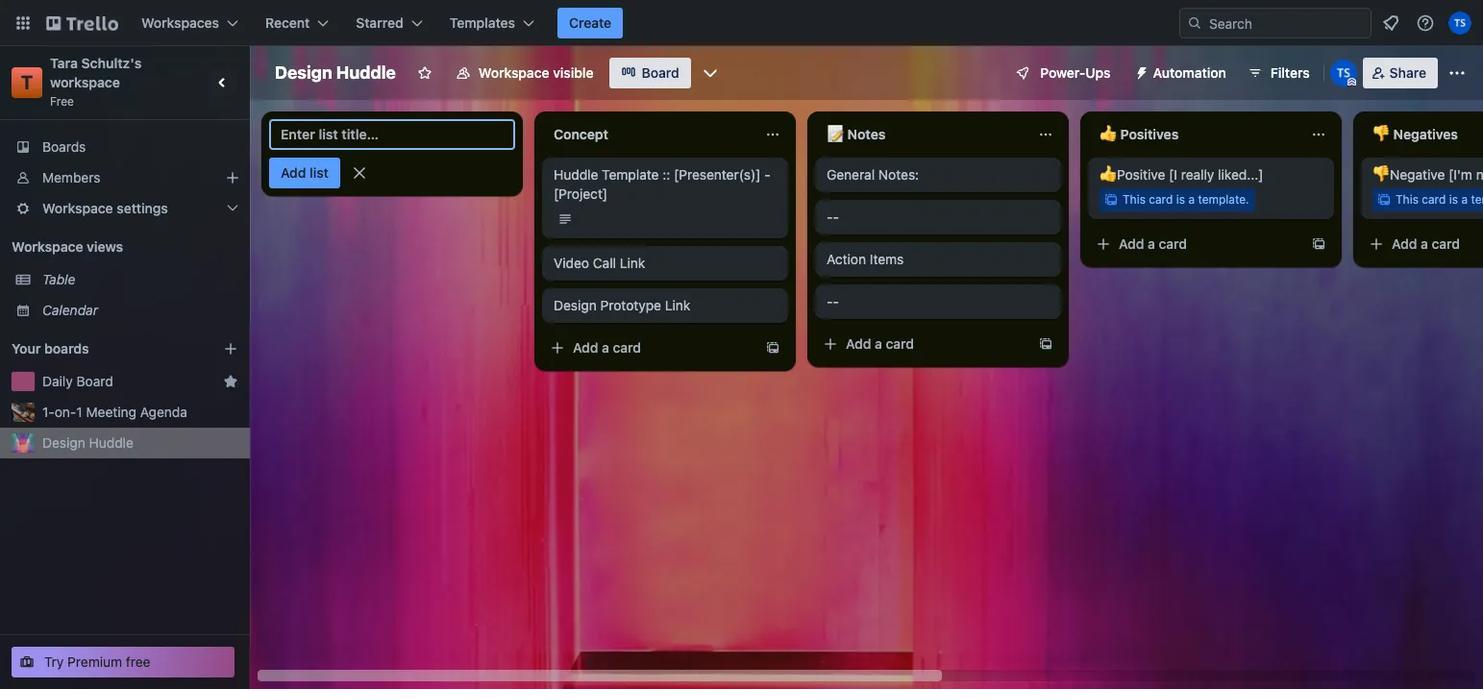 Task type: vqa. For each thing, say whether or not it's contained in the screenshot.
top Trello Team image
no



Task type: locate. For each thing, give the bounding box(es) containing it.
0 vertical spatial design huddle
[[275, 62, 396, 83]]

2 horizontal spatial design
[[554, 297, 597, 313]]

-- for first -- link from the top
[[827, 209, 839, 225]]

share button
[[1363, 58, 1438, 88]]

0 horizontal spatial is
[[1176, 192, 1185, 207]]

1 horizontal spatial design huddle
[[275, 62, 396, 83]]

add a card for 👍 positives
[[1119, 236, 1187, 252]]

board left customize views icon
[[642, 64, 679, 81]]

workspace inside dropdown button
[[42, 200, 113, 216]]

2 vertical spatial huddle
[[89, 434, 134, 451]]

design down video
[[554, 297, 597, 313]]

workspace down the members on the top left of page
[[42, 200, 113, 216]]

[project]
[[554, 186, 608, 202]]

-- link
[[827, 208, 1050, 227], [827, 292, 1050, 311]]

is down 👍positive [i really liked...]
[[1176, 192, 1185, 207]]

-
[[764, 166, 771, 183], [827, 209, 833, 225], [833, 209, 839, 225], [827, 293, 833, 310], [833, 293, 839, 310]]

[i
[[1169, 166, 1178, 183]]

t link
[[12, 67, 42, 98]]

is for [i'm
[[1449, 192, 1458, 207]]

add down design prototype link
[[573, 339, 598, 356]]

1-on-1 meeting agenda link
[[42, 403, 238, 422]]

a down this card is a template.
[[1148, 236, 1155, 252]]

1-on-1 meeting agenda
[[42, 404, 187, 420]]

Search field
[[1203, 9, 1371, 37]]

1 vertical spatial -- link
[[827, 292, 1050, 311]]

video call link
[[554, 255, 645, 271]]

board link
[[609, 58, 691, 88]]

1 vertical spatial design
[[554, 297, 597, 313]]

0 vertical spatial workspace
[[479, 64, 549, 81]]

table
[[42, 271, 75, 287]]

design huddle down 'recent' popup button
[[275, 62, 396, 83]]

tara schultz's workspace link
[[50, 55, 145, 90]]

0 vertical spatial create from template… image
[[1311, 236, 1327, 252]]

visible
[[553, 64, 594, 81]]

this card is a tem
[[1396, 192, 1483, 207]]

0 horizontal spatial this
[[1123, 192, 1146, 207]]

2 this from the left
[[1396, 192, 1419, 207]]

add a card button down design prototype link link
[[542, 333, 757, 363]]

add left list
[[281, 164, 306, 181]]

huddle
[[336, 62, 396, 83], [554, 166, 598, 183], [89, 434, 134, 451]]

ups
[[1086, 64, 1111, 81]]

card down this card is a template.
[[1159, 236, 1187, 252]]

workspace
[[479, 64, 549, 81], [42, 200, 113, 216], [12, 238, 83, 255]]

add a card down design prototype link
[[573, 339, 641, 356]]

video
[[554, 255, 589, 271]]

create from template… image
[[1311, 236, 1327, 252], [765, 340, 781, 356]]

huddle up [project]
[[554, 166, 598, 183]]

card down 👎negative [i'm n 'link'
[[1422, 192, 1446, 207]]

0 vertical spatial --
[[827, 209, 839, 225]]

positives
[[1120, 126, 1179, 142]]

workspace for workspace settings
[[42, 200, 113, 216]]

👍positive [i really liked...]
[[1100, 166, 1264, 183]]

design
[[275, 62, 332, 83], [554, 297, 597, 313], [42, 434, 85, 451]]

1 horizontal spatial is
[[1449, 192, 1458, 207]]

workspace inside button
[[479, 64, 549, 81]]

add a card button for concept
[[542, 333, 757, 363]]

workspace
[[50, 74, 120, 90]]

link down video call link link
[[665, 297, 691, 313]]

card down the this card is a tem
[[1432, 236, 1460, 252]]

::
[[663, 166, 670, 183]]

a
[[1188, 192, 1195, 207], [1461, 192, 1468, 207], [1148, 236, 1155, 252], [1421, 236, 1428, 252], [875, 335, 882, 352], [602, 339, 609, 356]]

prototype
[[600, 297, 661, 313]]

1 this from the left
[[1123, 192, 1146, 207]]

add a card button down the this card is a tem
[[1361, 229, 1483, 260]]

-- link down action items link
[[827, 292, 1050, 311]]

tem
[[1471, 192, 1483, 207]]

design down on-
[[42, 434, 85, 451]]

workspace for workspace views
[[12, 238, 83, 255]]

workspace down templates dropdown button
[[479, 64, 549, 81]]

link right call
[[620, 255, 645, 271]]

add for 👍 positives
[[1119, 236, 1144, 252]]

primary element
[[0, 0, 1483, 46]]

tara schultz (taraschultz7) image
[[1449, 12, 1472, 35], [1330, 60, 1357, 87]]

items
[[870, 251, 904, 267]]

this
[[1123, 192, 1146, 207], [1396, 192, 1419, 207]]

0 vertical spatial huddle
[[336, 62, 396, 83]]

1 vertical spatial design huddle
[[42, 434, 134, 451]]

add a card for concept
[[573, 339, 641, 356]]

add board image
[[223, 341, 238, 357]]

1 -- link from the top
[[827, 208, 1050, 227]]

0 notifications image
[[1379, 12, 1402, 35]]

tara schultz (taraschultz7) image right open information menu image
[[1449, 12, 1472, 35]]

1 horizontal spatial board
[[642, 64, 679, 81]]

huddle down meeting
[[89, 434, 134, 451]]

filters button
[[1242, 58, 1316, 88]]

try
[[44, 654, 64, 670]]

board
[[642, 64, 679, 81], [76, 373, 113, 389]]

huddle down 'starred'
[[336, 62, 396, 83]]

-- down action
[[827, 293, 839, 310]]

card
[[1149, 192, 1173, 207], [1422, 192, 1446, 207], [1159, 236, 1187, 252], [1432, 236, 1460, 252], [886, 335, 914, 352], [613, 339, 641, 356]]

a down the this card is a tem
[[1421, 236, 1428, 252]]

add a card down items
[[846, 335, 914, 352]]

design huddle down 1
[[42, 434, 134, 451]]

this for 👍positive
[[1123, 192, 1146, 207]]

huddle inside board name text field
[[336, 62, 396, 83]]

0 vertical spatial tara schultz (taraschultz7) image
[[1449, 12, 1472, 35]]

2 -- from the top
[[827, 293, 839, 310]]

tara schultz (taraschultz7) image right filters
[[1330, 60, 1357, 87]]

design for design huddle "link"
[[42, 434, 85, 451]]

calendar
[[42, 302, 98, 318]]

-- for 2nd -- link from the top of the page
[[827, 293, 839, 310]]

call
[[593, 255, 616, 271]]

add a card button down action items link
[[815, 329, 1030, 360]]

2 -- link from the top
[[827, 292, 1050, 311]]

0 horizontal spatial design
[[42, 434, 85, 451]]

add down the "👍positive"
[[1119, 236, 1144, 252]]

notes
[[847, 126, 886, 142]]

workspace visible button
[[444, 58, 605, 88]]

add a card button down this card is a template.
[[1088, 229, 1303, 260]]

1 -- from the top
[[827, 209, 839, 225]]

action items link
[[827, 250, 1050, 269]]

design prototype link link
[[554, 296, 777, 315]]

add a card button for 👍 positives
[[1088, 229, 1303, 260]]

0 horizontal spatial board
[[76, 373, 113, 389]]

share
[[1390, 64, 1427, 81]]

1 horizontal spatial design
[[275, 62, 332, 83]]

huddle template :: [presenter(s)] - [project]
[[554, 166, 771, 202]]

design huddle inside board name text field
[[275, 62, 396, 83]]

0 horizontal spatial design huddle
[[42, 434, 134, 451]]

card down prototype
[[613, 339, 641, 356]]

👎
[[1373, 126, 1390, 142]]

this down 👎negative
[[1396, 192, 1419, 207]]

board down your boards with 3 items element
[[76, 373, 113, 389]]

design for design prototype link link
[[554, 297, 597, 313]]

--
[[827, 209, 839, 225], [827, 293, 839, 310]]

design down 'recent' popup button
[[275, 62, 332, 83]]

2 horizontal spatial huddle
[[554, 166, 598, 183]]

1 vertical spatial create from template… image
[[765, 340, 781, 356]]

workspace up table
[[12, 238, 83, 255]]

0 vertical spatial board
[[642, 64, 679, 81]]

huddle template :: [presenter(s)] - [project] link
[[554, 165, 777, 204]]

-- link up action items link
[[827, 208, 1050, 227]]

huddle inside huddle template :: [presenter(s)] - [project]
[[554, 166, 598, 183]]

👎 negatives
[[1373, 126, 1458, 142]]

add down action items
[[846, 335, 871, 352]]

1 is from the left
[[1176, 192, 1185, 207]]

0 vertical spatial design
[[275, 62, 332, 83]]

is
[[1176, 192, 1185, 207], [1449, 192, 1458, 207]]

Concept text field
[[542, 119, 754, 150]]

design huddle inside "link"
[[42, 434, 134, 451]]

general notes:
[[827, 166, 919, 183]]

create from template… image
[[1038, 336, 1054, 352]]

1-
[[42, 404, 55, 420]]

1 horizontal spatial link
[[665, 297, 691, 313]]

design inside "link"
[[42, 434, 85, 451]]

link for design prototype link
[[665, 297, 691, 313]]

0 vertical spatial link
[[620, 255, 645, 271]]

your
[[12, 340, 41, 357]]

-- up action
[[827, 209, 839, 225]]

workspaces button
[[130, 8, 250, 38]]

0 horizontal spatial create from template… image
[[765, 340, 781, 356]]

add for 📝 notes
[[846, 335, 871, 352]]

filters
[[1271, 64, 1310, 81]]

1 vertical spatial huddle
[[554, 166, 598, 183]]

recent button
[[254, 8, 341, 38]]

2 vertical spatial design
[[42, 434, 85, 451]]

👎negative
[[1373, 166, 1445, 183]]

power-
[[1040, 64, 1086, 81]]

workspace settings
[[42, 200, 168, 216]]

try premium free button
[[12, 647, 235, 678]]

design inside board name text field
[[275, 62, 332, 83]]

0 horizontal spatial huddle
[[89, 434, 134, 451]]

card down items
[[886, 335, 914, 352]]

workspace settings button
[[0, 193, 250, 224]]

liked...]
[[1218, 166, 1264, 183]]

add a card button for 📝 notes
[[815, 329, 1030, 360]]

2 is from the left
[[1449, 192, 1458, 207]]

1 horizontal spatial tara schultz (taraschultz7) image
[[1449, 12, 1472, 35]]

1 horizontal spatial huddle
[[336, 62, 396, 83]]

boards
[[44, 340, 89, 357]]

0 horizontal spatial link
[[620, 255, 645, 271]]

customize views image
[[700, 63, 720, 83]]

1 vertical spatial --
[[827, 293, 839, 310]]

1 vertical spatial link
[[665, 297, 691, 313]]

1
[[76, 404, 82, 420]]

add a card down this card is a template.
[[1119, 236, 1187, 252]]

create
[[569, 14, 612, 31]]

1 horizontal spatial create from template… image
[[1311, 236, 1327, 252]]

1 vertical spatial workspace
[[42, 200, 113, 216]]

is left tem
[[1449, 192, 1458, 207]]

1 horizontal spatial this
[[1396, 192, 1419, 207]]

add for concept
[[573, 339, 598, 356]]

2 vertical spatial workspace
[[12, 238, 83, 255]]

design huddle
[[275, 62, 396, 83], [42, 434, 134, 451]]

1 vertical spatial board
[[76, 373, 113, 389]]

📝
[[827, 126, 844, 142]]

action items
[[827, 251, 904, 267]]

search image
[[1187, 15, 1203, 31]]

add list button
[[269, 158, 340, 188]]

this down the "👍positive"
[[1123, 192, 1146, 207]]

add a card
[[1119, 236, 1187, 252], [1392, 236, 1460, 252], [846, 335, 914, 352], [573, 339, 641, 356]]

1 vertical spatial tara schultz (taraschultz7) image
[[1330, 60, 1357, 87]]

👍positive [i really liked...] link
[[1100, 165, 1323, 185]]

0 vertical spatial -- link
[[827, 208, 1050, 227]]



Task type: describe. For each thing, give the bounding box(es) containing it.
agenda
[[140, 404, 187, 420]]

templates button
[[438, 8, 546, 38]]

add a card for 📝 notes
[[846, 335, 914, 352]]

a left tem
[[1461, 192, 1468, 207]]

create from template… image for 👍 positives
[[1311, 236, 1327, 252]]

premium
[[67, 654, 122, 670]]

tara schultz's workspace free
[[50, 55, 145, 109]]

general
[[827, 166, 875, 183]]

- inside huddle template :: [presenter(s)] - [project]
[[764, 166, 771, 183]]

0 horizontal spatial tara schultz (taraschultz7) image
[[1330, 60, 1357, 87]]

concept
[[554, 126, 608, 142]]

back to home image
[[46, 8, 118, 38]]

try premium free
[[44, 654, 150, 670]]

star or unstar board image
[[417, 65, 432, 81]]

add inside button
[[281, 164, 306, 181]]

👎negative [i'm n link
[[1373, 165, 1483, 185]]

a down really
[[1188, 192, 1195, 207]]

recent
[[265, 14, 310, 31]]

daily board
[[42, 373, 113, 389]]

add a card down the this card is a tem
[[1392, 236, 1460, 252]]

[i'm
[[1449, 166, 1473, 183]]

workspace views
[[12, 238, 123, 255]]

really
[[1181, 166, 1214, 183]]

Enter list title… text field
[[269, 119, 515, 150]]

daily board link
[[42, 372, 215, 391]]

a down items
[[875, 335, 882, 352]]

starred button
[[344, 8, 434, 38]]

👍
[[1100, 126, 1117, 142]]

negatives
[[1393, 126, 1458, 142]]

your boards with 3 items element
[[12, 337, 194, 360]]

general notes: link
[[827, 165, 1050, 185]]

template.
[[1198, 192, 1249, 207]]

power-ups
[[1040, 64, 1111, 81]]

meeting
[[86, 404, 136, 420]]

free
[[126, 654, 150, 670]]

members
[[42, 169, 100, 186]]

👍 positives
[[1100, 126, 1179, 142]]

workspace navigation collapse icon image
[[210, 69, 236, 96]]

settings
[[117, 200, 168, 216]]

your boards
[[12, 340, 89, 357]]

create button
[[558, 8, 623, 38]]

on-
[[55, 404, 76, 420]]

starred icon image
[[223, 374, 238, 389]]

design prototype link
[[554, 297, 691, 313]]

cancel list editing image
[[350, 163, 369, 183]]

show menu image
[[1448, 63, 1467, 83]]

📝 Notes text field
[[815, 119, 1027, 150]]

templates
[[450, 14, 515, 31]]

automation button
[[1126, 58, 1238, 88]]

a down design prototype link
[[602, 339, 609, 356]]

list
[[310, 164, 329, 181]]

workspace visible
[[479, 64, 594, 81]]

members link
[[0, 162, 250, 193]]

👍positive
[[1100, 166, 1165, 183]]

calendar link
[[42, 301, 238, 320]]

free
[[50, 94, 74, 109]]

t
[[21, 71, 33, 93]]

sm image
[[1126, 58, 1153, 85]]

card down the [i
[[1149, 192, 1173, 207]]

action
[[827, 251, 866, 267]]

workspace for workspace visible
[[479, 64, 549, 81]]

📝 notes
[[827, 126, 886, 142]]

is for [i
[[1176, 192, 1185, 207]]

this card is a template.
[[1123, 192, 1249, 207]]

template
[[602, 166, 659, 183]]

views
[[87, 238, 123, 255]]

boards link
[[0, 132, 250, 162]]

👍 Positives text field
[[1088, 119, 1300, 150]]

👎negative [i'm n
[[1373, 166, 1483, 183]]

add down the this card is a tem
[[1392, 236, 1417, 252]]

link for video call link
[[620, 255, 645, 271]]

automation
[[1153, 64, 1226, 81]]

[presenter(s)]
[[674, 166, 761, 183]]

design huddle link
[[42, 434, 238, 453]]

this member is an admin of this board. image
[[1347, 78, 1356, 87]]

this for 👎negative
[[1396, 192, 1419, 207]]

add list
[[281, 164, 329, 181]]

huddle inside "link"
[[89, 434, 134, 451]]

starred
[[356, 14, 403, 31]]

create from template… image for concept
[[765, 340, 781, 356]]

Board name text field
[[265, 58, 406, 88]]

open information menu image
[[1416, 13, 1435, 33]]

workspaces
[[141, 14, 219, 31]]

daily
[[42, 373, 73, 389]]

👎 Negatives text field
[[1361, 119, 1483, 150]]

table link
[[42, 270, 238, 289]]

video call link link
[[554, 254, 777, 273]]

tara
[[50, 55, 78, 71]]

schultz's
[[81, 55, 142, 71]]



